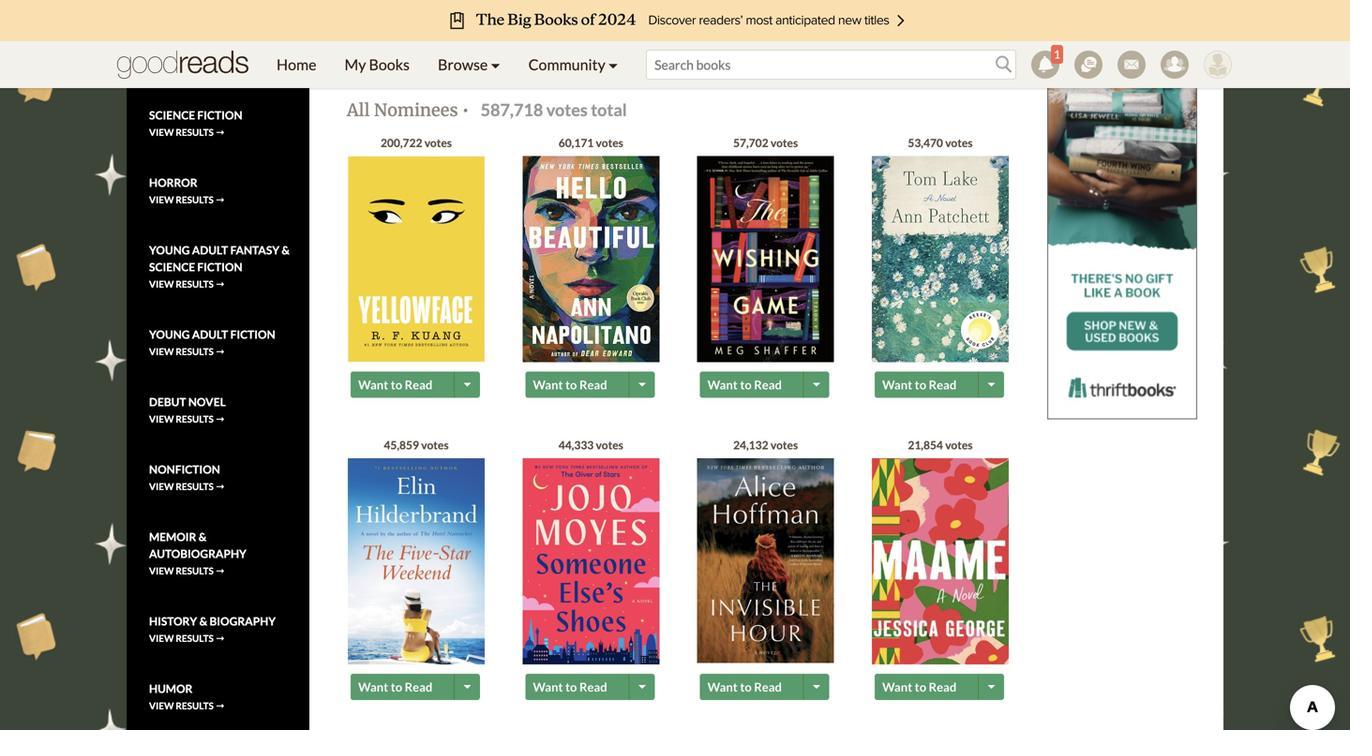Task type: locate. For each thing, give the bounding box(es) containing it.
0 vertical spatial fiction
[[197, 108, 243, 122]]

browse
[[438, 55, 488, 74]]

fiction down fantasy view results →
[[197, 108, 243, 122]]

2 adult from the top
[[192, 328, 228, 341]]

fantasy
[[149, 41, 198, 54], [230, 243, 280, 257]]

0 vertical spatial young
[[149, 243, 190, 257]]

want to read button for 21,854
[[875, 675, 981, 701]]

2 young from the top
[[149, 328, 190, 341]]

want for 44,333
[[533, 680, 563, 695]]

votes inside all nominees • 587,718 votes total
[[547, 99, 588, 120]]

2 vertical spatial fiction
[[230, 328, 276, 341]]

votes up 60,171
[[547, 99, 588, 120]]

my books link
[[331, 41, 424, 88]]

1 vertical spatial &
[[199, 530, 207, 544]]

→ up the horror view results →
[[216, 126, 225, 138]]

want to read for 60,171
[[533, 378, 608, 393]]

8 results from the top
[[176, 566, 214, 577]]

5 results from the top
[[176, 346, 214, 357]]

→ inside fantasy view results →
[[216, 59, 225, 70]]

results up novel
[[176, 346, 214, 357]]

want
[[358, 378, 389, 393], [533, 378, 563, 393], [708, 378, 738, 393], [883, 378, 913, 393], [358, 680, 389, 695], [533, 680, 563, 695], [708, 680, 738, 695], [883, 680, 913, 695]]

→ up the young adult fantasy & science fiction view results → at the left
[[216, 194, 225, 205]]

young
[[149, 243, 190, 257], [149, 328, 190, 341]]

→
[[216, 59, 225, 70], [216, 126, 225, 138], [216, 194, 225, 205], [216, 278, 225, 290], [216, 346, 225, 357], [216, 414, 225, 425], [216, 481, 225, 492], [216, 566, 225, 577], [216, 633, 225, 644], [216, 701, 225, 712]]

community ▾ button
[[515, 41, 632, 88]]

nonfiction
[[149, 463, 220, 476]]

humor view results →
[[149, 682, 225, 712]]

want to read for 200,722
[[358, 378, 433, 393]]

fantasy inside the young adult fantasy & science fiction view results →
[[230, 243, 280, 257]]

1 young from the top
[[149, 243, 190, 257]]

to
[[391, 378, 403, 393], [566, 378, 577, 393], [740, 378, 752, 393], [915, 378, 927, 393], [391, 680, 403, 695], [566, 680, 577, 695], [740, 680, 752, 695], [915, 680, 927, 695]]

7 view from the top
[[149, 481, 174, 492]]

view inside fantasy view results →
[[149, 59, 174, 70]]

science down the horror view results →
[[149, 260, 195, 274]]

7 results from the top
[[176, 481, 214, 492]]

results inside nonfiction view results →
[[176, 481, 214, 492]]

→ down history & biography view results →
[[216, 701, 225, 712]]

4 view from the top
[[149, 278, 174, 290]]

& inside memoir & autobiography view results →
[[199, 530, 207, 544]]

results inside memoir & autobiography view results →
[[176, 566, 214, 577]]

24,132
[[734, 439, 769, 452]]

results down horror
[[176, 194, 214, 205]]

view down horror
[[149, 194, 174, 205]]

results up science fiction view results →
[[176, 59, 214, 70]]

6 results from the top
[[176, 414, 214, 425]]

want for 57,702
[[708, 378, 738, 393]]

view up science fiction view results →
[[149, 59, 174, 70]]

menu
[[263, 41, 632, 88]]

0 vertical spatial fantasy
[[149, 41, 198, 54]]

▾ up total
[[609, 55, 618, 74]]

→ inside young adult fiction view results →
[[216, 346, 225, 357]]

▾ right 'browse'
[[491, 55, 501, 74]]

view up debut
[[149, 346, 174, 357]]

•
[[462, 100, 469, 121]]

inbox image
[[1118, 51, 1146, 79]]

science down fantasy view results →
[[149, 108, 195, 122]]

view down nonfiction
[[149, 481, 174, 492]]

1 vertical spatial fiction
[[197, 260, 243, 274]]

45,859 votes
[[384, 439, 449, 452]]

7 → from the top
[[216, 481, 225, 492]]

→ down novel
[[216, 414, 225, 425]]

adult inside young adult fiction view results →
[[192, 328, 228, 341]]

results down autobiography
[[176, 566, 214, 577]]

→ inside the horror view results →
[[216, 194, 225, 205]]

5 → from the top
[[216, 346, 225, 357]]

want for 200,722
[[358, 378, 389, 393]]

results inside history & biography view results →
[[176, 633, 214, 644]]

want to read
[[358, 378, 433, 393], [533, 378, 608, 393], [708, 378, 782, 393], [883, 378, 957, 393], [358, 680, 433, 695], [533, 680, 608, 695], [708, 680, 782, 695], [883, 680, 957, 695]]

53,470 votes
[[908, 136, 973, 150]]

want to read button for 57,702
[[700, 372, 806, 398]]

9 → from the top
[[216, 633, 225, 644]]

10 results from the top
[[176, 701, 214, 712]]

3 results from the top
[[176, 194, 214, 205]]

1 → from the top
[[216, 59, 225, 70]]

24,132 votes
[[734, 439, 799, 452]]

want to read for 45,859
[[358, 680, 433, 695]]

votes right 57,702
[[771, 136, 799, 150]]

→ down nonfiction
[[216, 481, 225, 492]]

young adult fantasy & science fiction view results →
[[149, 243, 290, 290]]

results inside young adult fiction view results →
[[176, 346, 214, 357]]

1 vertical spatial science
[[149, 260, 195, 274]]

view up young adult fiction view results →
[[149, 278, 174, 290]]

view
[[149, 59, 174, 70], [149, 126, 174, 138], [149, 194, 174, 205], [149, 278, 174, 290], [149, 346, 174, 357], [149, 414, 174, 425], [149, 481, 174, 492], [149, 566, 174, 577], [149, 633, 174, 644], [149, 701, 174, 712]]

→ inside the young adult fantasy & science fiction view results →
[[216, 278, 225, 290]]

&
[[282, 243, 290, 257], [199, 530, 207, 544], [199, 615, 207, 628]]

view inside nonfiction view results →
[[149, 481, 174, 492]]

3 view from the top
[[149, 194, 174, 205]]

all
[[347, 100, 370, 121]]

results down nonfiction
[[176, 481, 214, 492]]

young inside the young adult fantasy & science fiction view results →
[[149, 243, 190, 257]]

fiction up young adult fiction view results →
[[197, 260, 243, 274]]

votes right 44,333
[[596, 439, 624, 452]]

9 results from the top
[[176, 633, 214, 644]]

results inside fantasy view results →
[[176, 59, 214, 70]]

memoir & autobiography view results →
[[149, 530, 247, 577]]

view down history
[[149, 633, 174, 644]]

1 vertical spatial young
[[149, 328, 190, 341]]

10 view from the top
[[149, 701, 174, 712]]

nominees
[[374, 100, 458, 121]]

1 vertical spatial yellowface by r.f. kuang image
[[348, 156, 485, 363]]

Search books text field
[[646, 50, 1017, 80]]

0 vertical spatial science
[[149, 108, 195, 122]]

young up debut
[[149, 328, 190, 341]]

humor
[[149, 682, 193, 696]]

results down humor
[[176, 701, 214, 712]]

→ up science fiction view results →
[[216, 59, 225, 70]]

5 view from the top
[[149, 346, 174, 357]]

& for memoir & autobiography
[[199, 530, 207, 544]]

▾ inside browse ▾ popup button
[[491, 55, 501, 74]]

view down memoir on the left of the page
[[149, 566, 174, 577]]

votes right 24,132
[[771, 439, 799, 452]]

2 → from the top
[[216, 126, 225, 138]]

view down debut
[[149, 414, 174, 425]]

my books
[[345, 55, 410, 74]]

young down the horror view results →
[[149, 243, 190, 257]]

→ inside history & biography view results →
[[216, 633, 225, 644]]

0 horizontal spatial ▾
[[491, 55, 501, 74]]

▾ inside community ▾ dropdown button
[[609, 55, 618, 74]]

→ down autobiography
[[216, 566, 225, 577]]

read for 60,171
[[580, 378, 608, 393]]

votes for 53,470 votes
[[946, 136, 973, 150]]

view down humor
[[149, 701, 174, 712]]

science fiction view results →
[[149, 108, 243, 138]]

want to read button for 60,171
[[526, 372, 632, 398]]

results up horror
[[176, 126, 214, 138]]

6 → from the top
[[216, 414, 225, 425]]

→ up novel
[[216, 346, 225, 357]]

▾
[[491, 55, 501, 74], [609, 55, 618, 74]]

home
[[277, 55, 317, 74]]

young inside young adult fiction view results →
[[149, 328, 190, 341]]

0 vertical spatial adult
[[192, 243, 228, 257]]

1 ▾ from the left
[[491, 55, 501, 74]]

read for 200,722
[[405, 378, 433, 393]]

view inside the horror view results →
[[149, 194, 174, 205]]

results down novel
[[176, 414, 214, 425]]

adult inside the young adult fantasy & science fiction view results →
[[192, 243, 228, 257]]

1 science from the top
[[149, 108, 195, 122]]

2 science from the top
[[149, 260, 195, 274]]

9 view from the top
[[149, 633, 174, 644]]

the wishing game by meg shaffer image
[[698, 156, 835, 365]]

fiction inside young adult fiction view results →
[[230, 328, 276, 341]]

fiction down the young adult fantasy & science fiction view results → at the left
[[230, 328, 276, 341]]

browse ▾ button
[[424, 41, 515, 88]]

to for 60,171 votes
[[566, 378, 577, 393]]

read for 21,854
[[929, 680, 957, 695]]

2 results from the top
[[176, 126, 214, 138]]

votes for 200,722 votes
[[425, 136, 452, 150]]

community ▾
[[529, 55, 618, 74]]

2 view from the top
[[149, 126, 174, 138]]

1 horizontal spatial fantasy
[[230, 243, 280, 257]]

1 horizontal spatial ▾
[[609, 55, 618, 74]]

want to read for 57,702
[[708, 378, 782, 393]]

10 → from the top
[[216, 701, 225, 712]]

view up horror
[[149, 126, 174, 138]]

votes right 21,854
[[946, 439, 973, 452]]

→ inside memoir & autobiography view results →
[[216, 566, 225, 577]]

want for 60,171
[[533, 378, 563, 393]]

6 view from the top
[[149, 414, 174, 425]]

2 ▾ from the left
[[609, 55, 618, 74]]

want for 45,859
[[358, 680, 389, 695]]

tom lake by ann patchett image
[[872, 156, 1009, 363]]

0 vertical spatial &
[[282, 243, 290, 257]]

→ inside nonfiction view results →
[[216, 481, 225, 492]]

8 view from the top
[[149, 566, 174, 577]]

want to read for 21,854
[[883, 680, 957, 695]]

results inside the young adult fantasy & science fiction view results →
[[176, 278, 214, 290]]

→ down the biography
[[216, 633, 225, 644]]

books
[[369, 55, 410, 74]]

Search for books to add to your shelves search field
[[646, 50, 1017, 80]]

results
[[176, 59, 214, 70], [176, 126, 214, 138], [176, 194, 214, 205], [176, 278, 214, 290], [176, 346, 214, 357], [176, 414, 214, 425], [176, 481, 214, 492], [176, 566, 214, 577], [176, 633, 214, 644], [176, 701, 214, 712]]

→ up young adult fiction view results →
[[216, 278, 225, 290]]

& for history & biography
[[199, 615, 207, 628]]

votes right 200,722
[[425, 136, 452, 150]]

read
[[405, 378, 433, 393], [580, 378, 608, 393], [754, 378, 782, 393], [929, 378, 957, 393], [405, 680, 433, 695], [580, 680, 608, 695], [754, 680, 782, 695], [929, 680, 957, 695]]

1 vertical spatial adult
[[192, 328, 228, 341]]

young adult fiction view results →
[[149, 328, 276, 357]]

& inside history & biography view results →
[[199, 615, 207, 628]]

adult up novel
[[192, 328, 228, 341]]

1 adult from the top
[[192, 243, 228, 257]]

results down history
[[176, 633, 214, 644]]

adult
[[192, 243, 228, 257], [192, 328, 228, 341]]

4 → from the top
[[216, 278, 225, 290]]

0 horizontal spatial fantasy
[[149, 41, 198, 54]]

1 view from the top
[[149, 59, 174, 70]]

menu containing home
[[263, 41, 632, 88]]

1 vertical spatial fantasy
[[230, 243, 280, 257]]

yellowface by r.f. kuang image
[[364, 0, 501, 52], [348, 156, 485, 363]]

read for 45,859
[[405, 680, 433, 695]]

read for 53,470
[[929, 378, 957, 393]]

2 vertical spatial &
[[199, 615, 207, 628]]

1 results from the top
[[176, 59, 214, 70]]

votes
[[547, 99, 588, 120], [425, 136, 452, 150], [596, 136, 624, 150], [771, 136, 799, 150], [946, 136, 973, 150], [421, 439, 449, 452], [596, 439, 624, 452], [771, 439, 799, 452], [946, 439, 973, 452]]

science
[[149, 108, 195, 122], [149, 260, 195, 274]]

want to read for 24,132
[[708, 680, 782, 695]]

votes right 45,859
[[421, 439, 449, 452]]

want to read button
[[351, 372, 457, 398], [526, 372, 632, 398], [700, 372, 806, 398], [875, 372, 981, 398], [351, 675, 457, 701], [526, 675, 632, 701], [700, 675, 806, 701], [875, 675, 981, 701]]

& inside the young adult fantasy & science fiction view results →
[[282, 243, 290, 257]]

votes right 53,470
[[946, 136, 973, 150]]

57,702
[[734, 136, 769, 150]]

3 → from the top
[[216, 194, 225, 205]]

science inside science fiction view results →
[[149, 108, 195, 122]]

4 results from the top
[[176, 278, 214, 290]]

view inside memoir & autobiography view results →
[[149, 566, 174, 577]]

fiction
[[197, 108, 243, 122], [197, 260, 243, 274], [230, 328, 276, 341]]

adult down the horror view results →
[[192, 243, 228, 257]]

votes for 45,859 votes
[[421, 439, 449, 452]]

votes down total
[[596, 136, 624, 150]]

8 → from the top
[[216, 566, 225, 577]]

debut novel view results →
[[149, 395, 226, 425]]

results up young adult fiction view results →
[[176, 278, 214, 290]]



Task type: describe. For each thing, give the bounding box(es) containing it.
view inside young adult fiction view results →
[[149, 346, 174, 357]]

votes for 24,132 votes
[[771, 439, 799, 452]]

votes for 44,333 votes
[[596, 439, 624, 452]]

novel
[[188, 395, 226, 409]]

read for 24,132
[[754, 680, 782, 695]]

the invisible hour by alice hoffman image
[[698, 459, 835, 664]]

want for 24,132
[[708, 680, 738, 695]]

to for 44,333 votes
[[566, 680, 577, 695]]

friend requests image
[[1161, 51, 1190, 79]]

hello beautiful by ann napolitano image
[[523, 156, 660, 364]]

200,722 votes
[[381, 136, 452, 150]]

results inside the horror view results →
[[176, 194, 214, 205]]

memoir
[[149, 530, 196, 544]]

want to read button for 200,722
[[351, 372, 457, 398]]

someone else's shoes by jojo moyes image
[[523, 459, 660, 666]]

0 vertical spatial yellowface by r.f. kuang image
[[364, 0, 501, 52]]

to for 45,859 votes
[[391, 680, 403, 695]]

fantasy view results →
[[149, 41, 225, 70]]

view inside history & biography view results →
[[149, 633, 174, 644]]

home link
[[263, 41, 331, 88]]

44,333 votes
[[559, 439, 624, 452]]

to for 200,722 votes
[[391, 378, 403, 393]]

autobiography
[[149, 547, 247, 561]]

200,722
[[381, 136, 423, 150]]

to for 57,702 votes
[[740, 378, 752, 393]]

view inside science fiction view results →
[[149, 126, 174, 138]]

want to read for 53,470
[[883, 378, 957, 393]]

587,718
[[481, 99, 543, 120]]

53,470
[[908, 136, 944, 150]]

my
[[345, 55, 366, 74]]

view inside humor view results →
[[149, 701, 174, 712]]

want to read button for 53,470
[[875, 372, 981, 398]]

votes for 57,702 votes
[[771, 136, 799, 150]]

results inside science fiction view results →
[[176, 126, 214, 138]]

21,854
[[908, 439, 944, 452]]

horror
[[149, 176, 198, 189]]

maame by jessica george image
[[872, 459, 1009, 667]]

votes for 60,171 votes
[[596, 136, 624, 150]]

57,702 votes
[[734, 136, 799, 150]]

view inside "debut novel view results →"
[[149, 414, 174, 425]]

results inside "debut novel view results →"
[[176, 414, 214, 425]]

read for 57,702
[[754, 378, 782, 393]]

fantasy inside fantasy view results →
[[149, 41, 198, 54]]

→ inside science fiction view results →
[[216, 126, 225, 138]]

my group discussions image
[[1075, 51, 1103, 79]]

notifications element
[[1032, 45, 1064, 79]]

horror view results →
[[149, 176, 225, 205]]

60,171 votes
[[559, 136, 624, 150]]

want to read button for 44,333
[[526, 675, 632, 701]]

to for 53,470 votes
[[915, 378, 927, 393]]

total
[[591, 99, 627, 120]]

adult for →
[[192, 328, 228, 341]]

fiction inside the young adult fantasy & science fiction view results →
[[197, 260, 243, 274]]

read for 44,333
[[580, 680, 608, 695]]

▾ for community ▾
[[609, 55, 618, 74]]

want for 21,854
[[883, 680, 913, 695]]

all nominees • 587,718 votes total
[[347, 99, 627, 121]]

browse ▾
[[438, 55, 501, 74]]

nonfiction view results →
[[149, 463, 225, 492]]

44,333
[[559, 439, 594, 452]]

debut
[[149, 395, 186, 409]]

want to read button for 24,132
[[700, 675, 806, 701]]

results inside humor view results →
[[176, 701, 214, 712]]

fiction inside science fiction view results →
[[197, 108, 243, 122]]

biography
[[210, 615, 276, 628]]

history & biography view results →
[[149, 615, 276, 644]]

want to read button for 45,859
[[351, 675, 457, 701]]

young for results
[[149, 328, 190, 341]]

21,854 votes
[[908, 439, 973, 452]]

→ inside "debut novel view results →"
[[216, 414, 225, 425]]

▾ for browse ▾
[[491, 55, 501, 74]]

advertisement element
[[1048, 0, 1198, 420]]

→ inside humor view results →
[[216, 701, 225, 712]]

view inside the young adult fantasy & science fiction view results →
[[149, 278, 174, 290]]

young for science
[[149, 243, 190, 257]]

the five-star weekend by elin hilderbrand image
[[348, 459, 485, 671]]

community
[[529, 55, 606, 74]]

bob builder image
[[1205, 51, 1233, 79]]

votes for 21,854 votes
[[946, 439, 973, 452]]

science inside the young adult fantasy & science fiction view results →
[[149, 260, 195, 274]]

to for 24,132 votes
[[740, 680, 752, 695]]

want to read for 44,333
[[533, 680, 608, 695]]

to for 21,854 votes
[[915, 680, 927, 695]]

1
[[1054, 47, 1061, 61]]

1 button
[[1024, 41, 1068, 88]]

want for 53,470
[[883, 378, 913, 393]]

60,171
[[559, 136, 594, 150]]

history
[[149, 615, 197, 628]]

45,859
[[384, 439, 419, 452]]

adult for fiction
[[192, 243, 228, 257]]



Task type: vqa. For each thing, say whether or not it's contained in the screenshot.
the middle for
no



